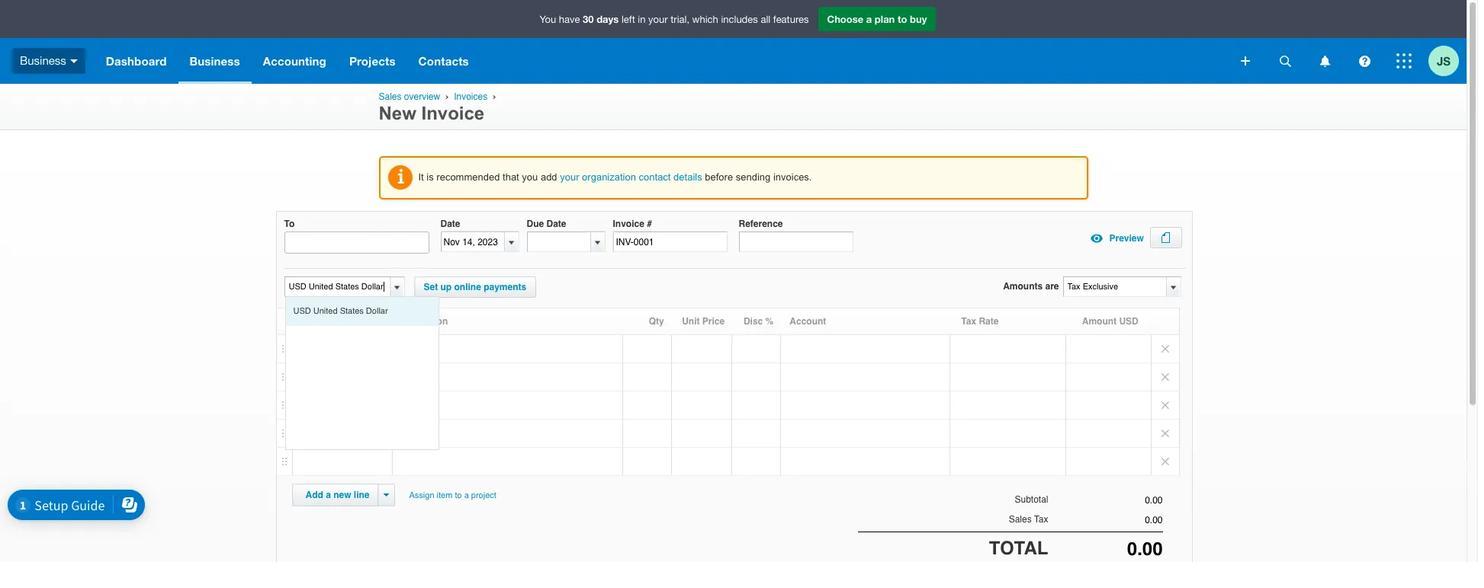 Task type: vqa. For each thing, say whether or not it's contained in the screenshot.
the leftmost Tax
yes



Task type: describe. For each thing, give the bounding box(es) containing it.
invoice #
[[613, 219, 652, 230]]

amounts are
[[1003, 282, 1059, 292]]

2 date from the left
[[547, 219, 566, 230]]

%
[[766, 317, 774, 327]]

new
[[379, 103, 416, 124]]

dashboard
[[106, 54, 167, 68]]

2 › from the left
[[493, 92, 496, 101]]

all
[[761, 14, 771, 25]]

disc
[[744, 317, 763, 327]]

sales for sales tax
[[1009, 515, 1032, 526]]

plan
[[875, 13, 895, 25]]

business inside business popup button
[[20, 54, 66, 67]]

up
[[441, 282, 452, 293]]

accounting button
[[252, 38, 338, 84]]

add a new line
[[305, 491, 370, 501]]

accounting
[[263, 54, 326, 68]]

contacts button
[[407, 38, 480, 84]]

add a new line link
[[296, 485, 379, 507]]

you
[[540, 14, 556, 25]]

set up online payments link
[[414, 277, 536, 298]]

rate
[[979, 317, 999, 327]]

unit price
[[682, 317, 725, 327]]

new
[[333, 491, 351, 501]]

contacts
[[418, 54, 469, 68]]

buy
[[910, 13, 927, 25]]

your for that
[[560, 172, 579, 183]]

dashboard link
[[94, 38, 178, 84]]

which
[[692, 14, 718, 25]]

more add line options... image
[[384, 494, 389, 497]]

1 horizontal spatial a
[[464, 491, 469, 501]]

assign item to a project
[[409, 491, 496, 501]]

svg image
[[1397, 53, 1412, 69]]

1 delete line item image from the top
[[1151, 392, 1179, 420]]

are
[[1045, 282, 1059, 292]]

in
[[638, 14, 646, 25]]

choose a plan to buy
[[827, 13, 927, 25]]

item
[[297, 317, 315, 327]]

days
[[597, 13, 619, 25]]

Invoice # text field
[[613, 232, 727, 253]]

sales tax
[[1009, 515, 1048, 526]]

sales overview › invoices › new invoice
[[379, 92, 499, 124]]

total
[[989, 538, 1048, 560]]

business inside business dropdown button
[[190, 54, 240, 68]]

Date text field
[[441, 233, 505, 252]]

qty
[[649, 317, 664, 327]]

business button
[[0, 38, 94, 84]]

united
[[313, 307, 338, 317]]

invoice inside sales overview › invoices › new invoice
[[421, 103, 485, 124]]

js
[[1437, 54, 1451, 68]]

navigation inside banner
[[94, 38, 1230, 84]]

a for new
[[326, 491, 331, 501]]

set
[[424, 282, 438, 293]]

svg image inside business popup button
[[70, 59, 78, 63]]

organization
[[582, 172, 636, 183]]

Reference text field
[[739, 232, 853, 253]]

you
[[522, 172, 538, 183]]

sending
[[736, 172, 771, 183]]

set up online payments
[[424, 282, 526, 293]]

reference
[[739, 219, 783, 230]]

0 vertical spatial to
[[898, 13, 907, 25]]

add
[[305, 491, 323, 501]]

account
[[790, 317, 826, 327]]

invoices.
[[773, 172, 812, 183]]

banner containing js
[[0, 0, 1467, 84]]

due
[[527, 219, 544, 230]]

preview
[[1109, 233, 1144, 244]]



Task type: locate. For each thing, give the bounding box(es) containing it.
usd united states dollar
[[293, 307, 388, 317]]

unit
[[682, 317, 700, 327]]

a inside banner
[[866, 13, 872, 25]]

assign
[[409, 491, 434, 501]]

business
[[20, 54, 66, 67], [190, 54, 240, 68]]

line
[[354, 491, 370, 501]]

1 vertical spatial to
[[455, 491, 462, 501]]

details
[[674, 172, 702, 183]]

your right in
[[648, 14, 668, 25]]

2 vertical spatial delete line item image
[[1151, 449, 1179, 476]]

sales overview link
[[379, 92, 440, 102]]

it
[[418, 172, 424, 183]]

sales
[[379, 92, 402, 102], [1009, 515, 1032, 526]]

invoice down invoices link on the left of page
[[421, 103, 485, 124]]

tax down subtotal
[[1034, 515, 1048, 526]]

1 horizontal spatial usd
[[1119, 317, 1139, 327]]

1 vertical spatial tax
[[1034, 515, 1048, 526]]

a left plan
[[866, 13, 872, 25]]

0 horizontal spatial date
[[441, 219, 460, 230]]

amount usd
[[1082, 317, 1139, 327]]

tax rate
[[961, 317, 999, 327]]

0 vertical spatial delete line item image
[[1151, 392, 1179, 420]]

js button
[[1429, 38, 1467, 84]]

2 horizontal spatial a
[[866, 13, 872, 25]]

invoices
[[454, 92, 488, 102]]

date
[[441, 219, 460, 230], [547, 219, 566, 230]]

projects button
[[338, 38, 407, 84]]

usd right amount
[[1119, 317, 1139, 327]]

projects
[[349, 54, 396, 68]]

delete line item image
[[1151, 392, 1179, 420], [1151, 420, 1179, 448], [1151, 449, 1179, 476]]

sales for sales overview › invoices › new invoice
[[379, 92, 402, 102]]

usd left united
[[293, 307, 311, 317]]

is
[[427, 172, 434, 183]]

subtotal
[[1015, 495, 1048, 506]]

amount
[[1082, 317, 1117, 327]]

to
[[898, 13, 907, 25], [455, 491, 462, 501]]

you have 30 days left in your trial, which includes all features
[[540, 13, 809, 25]]

choose
[[827, 13, 864, 25]]

due date
[[527, 219, 566, 230]]

0 vertical spatial invoice
[[421, 103, 485, 124]]

1 horizontal spatial tax
[[1034, 515, 1048, 526]]

disc %
[[744, 317, 774, 327]]

features
[[773, 14, 809, 25]]

a left project on the bottom left
[[464, 491, 469, 501]]

payments
[[484, 282, 526, 293]]

1 horizontal spatial business
[[190, 54, 240, 68]]

invoices link
[[454, 92, 488, 102]]

› left invoices link on the left of page
[[446, 92, 449, 101]]

dollar
[[366, 307, 388, 317]]

date up date text box at left top
[[441, 219, 460, 230]]

tax left rate
[[961, 317, 976, 327]]

svg image
[[1280, 55, 1291, 67], [1320, 55, 1330, 67], [1359, 55, 1370, 67], [1241, 56, 1250, 66], [70, 59, 78, 63]]

it is recommended that you add your organization contact details before sending invoices.
[[418, 172, 812, 183]]

sales down subtotal
[[1009, 515, 1032, 526]]

2 delete line item image from the top
[[1151, 364, 1179, 391]]

description
[[398, 317, 448, 327]]

› right invoices link on the left of page
[[493, 92, 496, 101]]

0 vertical spatial delete line item image
[[1151, 336, 1179, 363]]

add
[[541, 172, 557, 183]]

#
[[647, 219, 652, 230]]

sales up new
[[379, 92, 402, 102]]

0 horizontal spatial usd
[[293, 307, 311, 317]]

None text field
[[285, 278, 388, 297], [1048, 516, 1163, 527], [285, 278, 388, 297], [1048, 516, 1163, 527]]

assign item to a project link
[[402, 485, 503, 508]]

1 date from the left
[[441, 219, 460, 230]]

have
[[559, 14, 580, 25]]

delete line item image
[[1151, 336, 1179, 363], [1151, 364, 1179, 391]]

amounts
[[1003, 282, 1043, 292]]

that
[[503, 172, 519, 183]]

banner
[[0, 0, 1467, 84]]

preview link
[[1085, 227, 1144, 250]]

your
[[648, 14, 668, 25], [560, 172, 579, 183]]

contact
[[639, 172, 671, 183]]

sales inside sales overview › invoices › new invoice
[[379, 92, 402, 102]]

overview
[[404, 92, 440, 102]]

1 horizontal spatial ›
[[493, 92, 496, 101]]

0 horizontal spatial a
[[326, 491, 331, 501]]

to
[[284, 219, 295, 230]]

usd
[[293, 307, 311, 317], [1119, 317, 1139, 327]]

includes
[[721, 14, 758, 25]]

30
[[583, 13, 594, 25]]

1 horizontal spatial sales
[[1009, 515, 1032, 526]]

states
[[340, 307, 364, 317]]

to right item
[[455, 491, 462, 501]]

1 horizontal spatial invoice
[[613, 219, 644, 230]]

a right add
[[326, 491, 331, 501]]

trial,
[[671, 14, 690, 25]]

your right add
[[560, 172, 579, 183]]

0 horizontal spatial tax
[[961, 317, 976, 327]]

2 delete line item image from the top
[[1151, 420, 1179, 448]]

price
[[702, 317, 725, 327]]

a
[[866, 13, 872, 25], [326, 491, 331, 501], [464, 491, 469, 501]]

tax
[[961, 317, 976, 327], [1034, 515, 1048, 526]]

0 horizontal spatial ›
[[446, 92, 449, 101]]

1 delete line item image from the top
[[1151, 336, 1179, 363]]

before
[[705, 172, 733, 183]]

0 horizontal spatial your
[[560, 172, 579, 183]]

0 horizontal spatial to
[[455, 491, 462, 501]]

your organization contact details link
[[560, 172, 702, 183]]

0 vertical spatial tax
[[961, 317, 976, 327]]

recommended
[[437, 172, 500, 183]]

business button
[[178, 38, 252, 84]]

1 › from the left
[[446, 92, 449, 101]]

navigation containing dashboard
[[94, 38, 1230, 84]]

project
[[471, 491, 496, 501]]

0 horizontal spatial business
[[20, 54, 66, 67]]

1 horizontal spatial to
[[898, 13, 907, 25]]

0 horizontal spatial sales
[[379, 92, 402, 102]]

1 vertical spatial your
[[560, 172, 579, 183]]

1 vertical spatial delete line item image
[[1151, 420, 1179, 448]]

invoice
[[421, 103, 485, 124], [613, 219, 644, 230]]

1 vertical spatial delete line item image
[[1151, 364, 1179, 391]]

left
[[622, 14, 635, 25]]

1 horizontal spatial date
[[547, 219, 566, 230]]

Due Date text field
[[527, 233, 591, 252]]

›
[[446, 92, 449, 101], [493, 92, 496, 101]]

1 vertical spatial sales
[[1009, 515, 1032, 526]]

a for plan
[[866, 13, 872, 25]]

invoice left the #
[[613, 219, 644, 230]]

0 horizontal spatial invoice
[[421, 103, 485, 124]]

your inside you have 30 days left in your trial, which includes all features
[[648, 14, 668, 25]]

item
[[437, 491, 453, 501]]

navigation
[[94, 38, 1230, 84]]

None text field
[[1064, 278, 1166, 297], [1048, 496, 1163, 507], [1048, 539, 1163, 560], [1064, 278, 1166, 297], [1048, 496, 1163, 507], [1048, 539, 1163, 560]]

your for days
[[648, 14, 668, 25]]

1 horizontal spatial your
[[648, 14, 668, 25]]

0 vertical spatial sales
[[379, 92, 402, 102]]

3 delete line item image from the top
[[1151, 449, 1179, 476]]

date up due date text box
[[547, 219, 566, 230]]

1 vertical spatial invoice
[[613, 219, 644, 230]]

online
[[454, 282, 481, 293]]

to left buy
[[898, 13, 907, 25]]

0 vertical spatial your
[[648, 14, 668, 25]]



